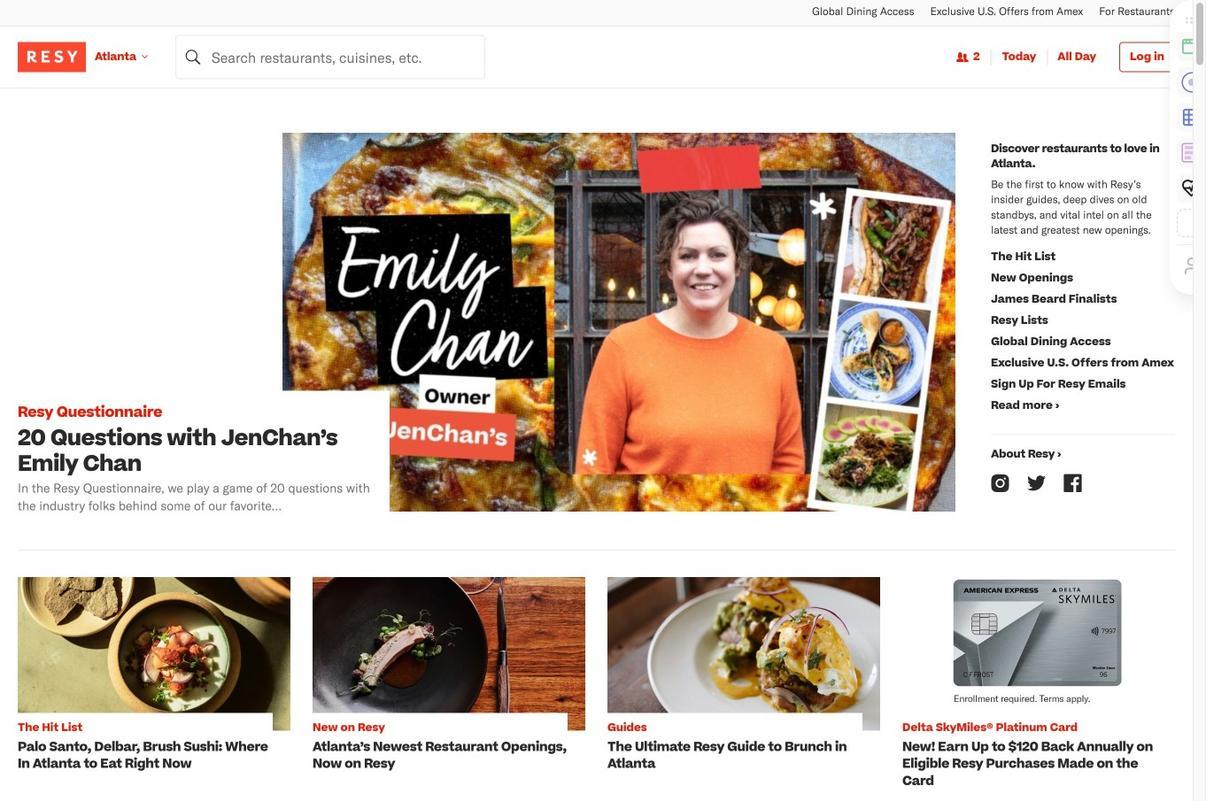 Task type: describe. For each thing, give the bounding box(es) containing it.
in the resy questionnaire, we play a game of 20 questions with the industry folks behind some of our favorite&hellip; element
[[18, 479, 376, 515]]

about resy, statistics, and social media links element
[[982, 133, 1175, 523]]



Task type: vqa. For each thing, say whether or not it's contained in the screenshot.
"About Resy, statistics, and social media links" element
yes



Task type: locate. For each thing, give the bounding box(es) containing it.
20 questions with jenchan's emily chan - in the resy questionnaire, we play a game of 20 questions with the industry folks behind some of our favorite&hellip; element
[[18, 133, 982, 523]]

resy blog content element
[[18, 89, 1175, 802]]

Search restaurants, cuisines, etc. text field
[[175, 35, 485, 79]]

None field
[[175, 35, 485, 79]]



